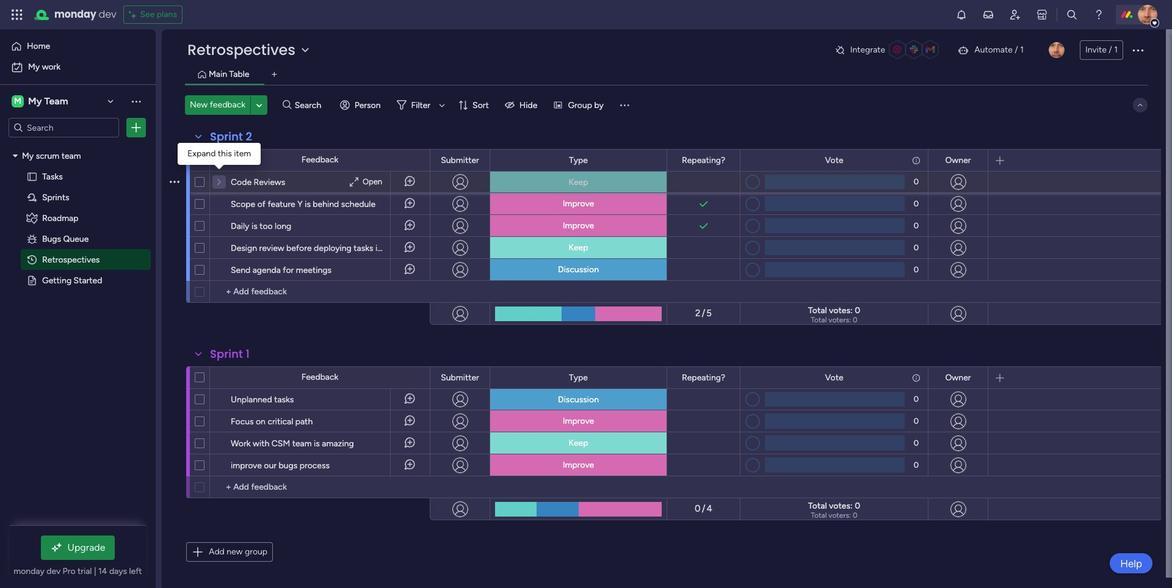 Task type: describe. For each thing, give the bounding box(es) containing it.
Sprint 2 field
[[207, 129, 255, 145]]

getting
[[42, 275, 72, 285]]

invite
[[1086, 45, 1107, 55]]

arrow down image
[[435, 98, 450, 112]]

submitter field for sprint 2
[[438, 154, 482, 167]]

/ for automate
[[1015, 45, 1019, 55]]

discussion for send agenda for meetings
[[558, 264, 599, 275]]

|
[[94, 566, 96, 577]]

see plans button
[[124, 5, 183, 24]]

3 keep from the top
[[569, 438, 589, 448]]

hide
[[520, 100, 538, 110]]

invite / 1
[[1086, 45, 1118, 55]]

table
[[229, 69, 249, 79]]

voters: for + add feedback text box
[[829, 511, 852, 520]]

2 improve from the top
[[563, 221, 594, 231]]

1 owner from the top
[[946, 155, 972, 165]]

our
[[264, 461, 277, 471]]

of
[[258, 199, 266, 210]]

bugs queue
[[42, 233, 89, 244]]

5
[[707, 308, 712, 319]]

m
[[14, 96, 21, 106]]

group by button
[[549, 95, 611, 115]]

home
[[27, 41, 50, 51]]

queue
[[63, 233, 89, 244]]

my for my scrum team
[[22, 150, 34, 161]]

list box containing my scrum team
[[0, 143, 156, 455]]

feature
[[268, 199, 295, 210]]

repeating? for 1st repeating? field
[[682, 155, 726, 165]]

submitter for 1
[[441, 372, 479, 383]]

send
[[231, 265, 251, 275]]

Sprint 1 field
[[207, 346, 253, 362]]

is right y
[[305, 199, 311, 210]]

group by
[[568, 100, 604, 110]]

collapse image
[[1136, 100, 1146, 110]]

0 vertical spatial options image
[[1131, 43, 1146, 57]]

1 type from the top
[[569, 155, 588, 165]]

csm
[[272, 439, 290, 449]]

team
[[44, 95, 68, 107]]

add new group button
[[186, 542, 273, 562]]

new
[[227, 547, 243, 557]]

monday dev
[[54, 7, 116, 21]]

focus on critical path
[[231, 417, 313, 427]]

monday for monday dev
[[54, 7, 96, 21]]

this
[[218, 148, 232, 159]]

integrate
[[851, 45, 886, 55]]

3 improve from the top
[[563, 416, 594, 426]]

upgrade button
[[41, 536, 115, 560]]

is left too
[[252, 221, 258, 231]]

voters: for + add feedback text field
[[829, 316, 852, 324]]

pro
[[63, 566, 75, 577]]

my for my work
[[28, 62, 40, 72]]

for
[[283, 265, 294, 275]]

1 repeating? field from the top
[[679, 154, 729, 167]]

item
[[234, 148, 251, 159]]

1 vertical spatial 2
[[696, 308, 701, 319]]

1 vertical spatial options image
[[130, 122, 142, 134]]

unplanned tasks
[[231, 395, 294, 405]]

schedule
[[341, 199, 376, 210]]

critical
[[268, 417, 293, 427]]

focus
[[231, 417, 254, 427]]

workspace image
[[12, 95, 24, 108]]

filter
[[411, 100, 431, 110]]

group
[[245, 547, 268, 557]]

monday dev pro trial | 14 days left
[[14, 566, 142, 577]]

my work link
[[7, 57, 148, 77]]

search everything image
[[1066, 9, 1079, 21]]

1 horizontal spatial options image
[[170, 166, 180, 197]]

column information image for 2nd vote field
[[912, 373, 922, 383]]

add
[[209, 547, 225, 557]]

tab inside main table tab list
[[265, 65, 284, 84]]

main table button
[[206, 68, 253, 81]]

feedback for 2
[[302, 155, 339, 165]]

feedback
[[210, 100, 246, 110]]

expand
[[188, 148, 216, 159]]

2 owner field from the top
[[943, 371, 975, 385]]

votes: for + add feedback text box
[[830, 501, 853, 511]]

send agenda for meetings
[[231, 265, 332, 275]]

agenda
[[253, 265, 281, 275]]

invite / 1 button
[[1080, 40, 1124, 60]]

+ Add feedback text field
[[216, 480, 425, 495]]

code reviews
[[231, 177, 285, 188]]

open button
[[346, 175, 385, 189]]

help
[[1121, 557, 1143, 570]]

long
[[275, 221, 292, 231]]

on
[[256, 417, 266, 427]]

sprint for sprint 1
[[210, 346, 243, 362]]

main
[[209, 69, 227, 79]]

plans
[[157, 9, 177, 20]]

v2 search image
[[283, 98, 292, 112]]

scope of feature y is behind schedule
[[231, 199, 376, 210]]

sort button
[[453, 95, 496, 115]]

sprint for sprint 2
[[210, 129, 243, 144]]

workspace options image
[[130, 95, 142, 107]]

integrate button
[[830, 37, 948, 63]]

/ for 0
[[702, 503, 706, 514]]

help image
[[1093, 9, 1106, 21]]

total votes: 0 total voters: 0 for + add feedback text box
[[809, 501, 861, 520]]

main table
[[209, 69, 249, 79]]

much
[[384, 243, 405, 253]]

design review before deploying tasks is much better
[[231, 243, 431, 253]]

vote for 2nd vote field
[[825, 372, 844, 383]]

daily
[[231, 221, 249, 231]]

Search in workspace field
[[26, 121, 102, 135]]

submitter field for sprint 1
[[438, 371, 482, 385]]

sort
[[473, 100, 489, 110]]

public board image for getting started
[[26, 274, 38, 286]]

work
[[231, 439, 251, 449]]

home link
[[7, 37, 148, 56]]

getting started
[[42, 275, 102, 285]]

1 keep from the top
[[569, 177, 589, 187]]

notifications image
[[956, 9, 968, 21]]

add view image
[[272, 70, 277, 79]]

retrospectives button
[[185, 40, 315, 60]]



Task type: locate. For each thing, give the bounding box(es) containing it.
1 vertical spatial type field
[[566, 371, 591, 385]]

2 keep from the top
[[569, 242, 589, 253]]

2 type field from the top
[[566, 371, 591, 385]]

new
[[190, 100, 208, 110]]

2 public board image from the top
[[26, 274, 38, 286]]

2 feedback from the top
[[302, 372, 339, 382]]

improve
[[231, 461, 262, 471]]

help button
[[1111, 553, 1153, 574]]

0 horizontal spatial team
[[61, 150, 81, 161]]

started
[[74, 275, 102, 285]]

james peterson image
[[1139, 5, 1158, 24]]

1 vertical spatial repeating?
[[682, 372, 726, 383]]

/
[[1015, 45, 1019, 55], [1109, 45, 1113, 55], [702, 308, 706, 319], [702, 503, 706, 514]]

monday up home 'link' at the left of page
[[54, 7, 96, 21]]

sprint 1
[[210, 346, 250, 362]]

0 vertical spatial votes:
[[830, 305, 853, 316]]

list box
[[0, 143, 156, 455]]

automate / 1
[[975, 45, 1024, 55]]

public board image
[[26, 170, 38, 182], [26, 274, 38, 286]]

upgrade
[[68, 542, 105, 553]]

0 horizontal spatial monday
[[14, 566, 44, 577]]

Type field
[[566, 154, 591, 167], [566, 371, 591, 385]]

2 submitter from the top
[[441, 372, 479, 383]]

discussion for unplanned tasks
[[558, 394, 599, 405]]

2 horizontal spatial 1
[[1115, 45, 1118, 55]]

my scrum team
[[22, 150, 81, 161]]

0 vertical spatial my
[[28, 62, 40, 72]]

0 vertical spatial repeating?
[[682, 155, 726, 165]]

0 vertical spatial type
[[569, 155, 588, 165]]

retrospectives
[[188, 40, 296, 60], [42, 254, 100, 264]]

1 vertical spatial public board image
[[26, 274, 38, 286]]

public board image left getting
[[26, 274, 38, 286]]

reviews
[[254, 177, 285, 188]]

retrospectives up table
[[188, 40, 296, 60]]

workspace selection element
[[12, 94, 70, 109]]

1 public board image from the top
[[26, 170, 38, 182]]

0 vertical spatial dev
[[99, 7, 116, 21]]

0 vertical spatial 2
[[246, 129, 252, 144]]

1 vertical spatial sprint
[[210, 346, 243, 362]]

y
[[298, 199, 303, 210]]

design
[[231, 243, 257, 253]]

monday for monday dev pro trial | 14 days left
[[14, 566, 44, 577]]

team
[[61, 150, 81, 161], [292, 439, 312, 449]]

1 vertical spatial owner field
[[943, 371, 975, 385]]

dev for monday dev
[[99, 7, 116, 21]]

1 repeating? from the top
[[682, 155, 726, 165]]

work with csm team is amazing
[[231, 439, 354, 449]]

owner
[[946, 155, 972, 165], [946, 372, 972, 383]]

unplanned
[[231, 395, 272, 405]]

Search field
[[292, 97, 328, 114]]

0 vertical spatial total votes: 0 total voters: 0
[[809, 305, 861, 324]]

/ for invite
[[1109, 45, 1113, 55]]

tasks up critical
[[274, 395, 294, 405]]

2 column information image from the top
[[912, 373, 922, 383]]

feedback up path
[[302, 372, 339, 382]]

tab
[[265, 65, 284, 84]]

2 discussion from the top
[[558, 394, 599, 405]]

sprint inside field
[[210, 129, 243, 144]]

is
[[305, 199, 311, 210], [252, 221, 258, 231], [376, 243, 382, 253], [314, 439, 320, 449]]

menu image
[[619, 99, 631, 111]]

1 voters: from the top
[[829, 316, 852, 324]]

2 / 5
[[696, 308, 712, 319]]

review
[[259, 243, 284, 253]]

1
[[1021, 45, 1024, 55], [1115, 45, 1118, 55], [246, 346, 250, 362]]

sprints
[[42, 192, 69, 202]]

0 vertical spatial monday
[[54, 7, 96, 21]]

0 vertical spatial voters:
[[829, 316, 852, 324]]

1 right automate on the right top of page
[[1021, 45, 1024, 55]]

2 voters: from the top
[[829, 511, 852, 520]]

2 vote from the top
[[825, 372, 844, 383]]

keep
[[569, 177, 589, 187], [569, 242, 589, 253], [569, 438, 589, 448]]

invite members image
[[1010, 9, 1022, 21]]

0 horizontal spatial retrospectives
[[42, 254, 100, 264]]

1 for invite / 1
[[1115, 45, 1118, 55]]

better
[[407, 243, 431, 253]]

1 vertical spatial total votes: 0 total voters: 0
[[809, 501, 861, 520]]

see
[[140, 9, 155, 20]]

my right 'caret down' image
[[22, 150, 34, 161]]

1 horizontal spatial 2
[[696, 308, 701, 319]]

Owner field
[[943, 154, 975, 167], [943, 371, 975, 385]]

/ right "invite"
[[1109, 45, 1113, 55]]

1 vertical spatial owner
[[946, 372, 972, 383]]

2
[[246, 129, 252, 144], [696, 308, 701, 319]]

1 vertical spatial votes:
[[830, 501, 853, 511]]

1 vertical spatial team
[[292, 439, 312, 449]]

discussion
[[558, 264, 599, 275], [558, 394, 599, 405]]

1 vertical spatial monday
[[14, 566, 44, 577]]

1 vertical spatial feedback
[[302, 372, 339, 382]]

0 vertical spatial vote
[[825, 155, 844, 165]]

monday marketplace image
[[1037, 9, 1049, 21]]

type
[[569, 155, 588, 165], [569, 372, 588, 383]]

home option
[[7, 37, 148, 56]]

team right csm
[[292, 439, 312, 449]]

1 owner field from the top
[[943, 154, 975, 167]]

left
[[129, 566, 142, 577]]

see plans
[[140, 9, 177, 20]]

1 vertical spatial type
[[569, 372, 588, 383]]

+ Add feedback text field
[[216, 285, 425, 299]]

2 vote field from the top
[[822, 371, 847, 385]]

new feedback button
[[185, 95, 250, 115]]

1 column information image from the top
[[912, 155, 922, 165]]

1 vertical spatial discussion
[[558, 394, 599, 405]]

2 repeating? from the top
[[682, 372, 726, 383]]

deploying
[[314, 243, 352, 253]]

1 vote from the top
[[825, 155, 844, 165]]

1 type field from the top
[[566, 154, 591, 167]]

0 / 4
[[695, 503, 713, 514]]

vote for first vote field from the top of the page
[[825, 155, 844, 165]]

0
[[914, 177, 919, 186], [914, 199, 919, 208], [914, 221, 919, 230], [914, 243, 919, 252], [914, 265, 919, 274], [855, 305, 861, 316], [853, 316, 858, 324], [914, 395, 919, 404], [914, 416, 919, 425], [914, 438, 919, 447], [914, 460, 919, 469], [855, 501, 861, 511], [695, 503, 701, 514], [853, 511, 858, 520]]

2 vertical spatial my
[[22, 150, 34, 161]]

work
[[42, 62, 61, 72]]

group
[[568, 100, 592, 110]]

my work
[[28, 62, 61, 72]]

/ inside button
[[1109, 45, 1113, 55]]

1 for automate / 1
[[1021, 45, 1024, 55]]

total votes: 0 total voters: 0
[[809, 305, 861, 324], [809, 501, 861, 520]]

sprint up unplanned
[[210, 346, 243, 362]]

0 horizontal spatial options image
[[130, 122, 142, 134]]

monday
[[54, 7, 96, 21], [14, 566, 44, 577]]

dev left see
[[99, 7, 116, 21]]

options image
[[1131, 43, 1146, 57], [130, 122, 142, 134], [170, 166, 180, 197]]

2 vertical spatial keep
[[569, 438, 589, 448]]

feedback for 1
[[302, 372, 339, 382]]

total votes: 0 total voters: 0 for + add feedback text field
[[809, 305, 861, 324]]

1 vertical spatial submitter field
[[438, 371, 482, 385]]

public board image left tasks
[[26, 170, 38, 182]]

open
[[363, 177, 382, 186]]

repeating? for 2nd repeating? field from the top
[[682, 372, 726, 383]]

select product image
[[11, 9, 23, 21]]

team right scrum
[[61, 150, 81, 161]]

votes:
[[830, 305, 853, 316], [830, 501, 853, 511]]

feedback
[[302, 155, 339, 165], [302, 372, 339, 382]]

0 vertical spatial column information image
[[912, 155, 922, 165]]

/ left 5
[[702, 308, 706, 319]]

amazing
[[322, 439, 354, 449]]

1 vertical spatial voters:
[[829, 511, 852, 520]]

tasks left much
[[354, 243, 374, 253]]

1 vertical spatial my
[[28, 95, 42, 107]]

feedback up behind on the left of page
[[302, 155, 339, 165]]

1 discussion from the top
[[558, 264, 599, 275]]

submitter
[[441, 155, 479, 165], [441, 372, 479, 383]]

update feed image
[[983, 9, 995, 21]]

james peterson image
[[1049, 42, 1065, 58]]

main table tab list
[[185, 65, 1148, 85]]

0 vertical spatial type field
[[566, 154, 591, 167]]

process
[[300, 461, 330, 471]]

my inside "workspace selection" element
[[28, 95, 42, 107]]

is left amazing
[[314, 439, 320, 449]]

dev left pro
[[47, 566, 61, 577]]

2 total votes: 0 total voters: 0 from the top
[[809, 501, 861, 520]]

1 vertical spatial vote
[[825, 372, 844, 383]]

4 improve from the top
[[563, 460, 594, 470]]

/ left 4
[[702, 503, 706, 514]]

option
[[0, 144, 156, 147]]

0 vertical spatial tasks
[[354, 243, 374, 253]]

0 vertical spatial vote field
[[822, 154, 847, 167]]

dev for monday dev pro trial | 14 days left
[[47, 566, 61, 577]]

1 submitter field from the top
[[438, 154, 482, 167]]

my work option
[[7, 57, 148, 77]]

column information image for first vote field from the top of the page
[[912, 155, 922, 165]]

sprint
[[210, 129, 243, 144], [210, 346, 243, 362]]

retrospectives up getting started
[[42, 254, 100, 264]]

improve our bugs process
[[231, 461, 330, 471]]

2 sprint from the top
[[210, 346, 243, 362]]

2 up item
[[246, 129, 252, 144]]

1 total votes: 0 total voters: 0 from the top
[[809, 305, 861, 324]]

1 inside button
[[1115, 45, 1118, 55]]

2 inside sprint 2 field
[[246, 129, 252, 144]]

1 horizontal spatial team
[[292, 439, 312, 449]]

tasks
[[42, 171, 63, 181]]

public board image for tasks
[[26, 170, 38, 182]]

14
[[98, 566, 107, 577]]

2 type from the top
[[569, 372, 588, 383]]

scrum
[[36, 150, 59, 161]]

my inside option
[[28, 62, 40, 72]]

my left work
[[28, 62, 40, 72]]

votes: for + add feedback text field
[[830, 305, 853, 316]]

new feedback
[[190, 100, 246, 110]]

0 vertical spatial submitter
[[441, 155, 479, 165]]

person
[[355, 100, 381, 110]]

1 horizontal spatial dev
[[99, 7, 116, 21]]

0 vertical spatial repeating? field
[[679, 154, 729, 167]]

bugs
[[279, 461, 298, 471]]

by
[[595, 100, 604, 110]]

roadmap
[[42, 213, 79, 223]]

days
[[109, 566, 127, 577]]

sprint up this
[[210, 129, 243, 144]]

1 vertical spatial tasks
[[274, 395, 294, 405]]

2 owner from the top
[[946, 372, 972, 383]]

meetings
[[296, 265, 332, 275]]

is left much
[[376, 243, 382, 253]]

Vote field
[[822, 154, 847, 167], [822, 371, 847, 385]]

0 horizontal spatial 1
[[246, 346, 250, 362]]

1 right "invite"
[[1115, 45, 1118, 55]]

0 vertical spatial discussion
[[558, 264, 599, 275]]

column information image
[[912, 155, 922, 165], [912, 373, 922, 383]]

0 horizontal spatial tasks
[[274, 395, 294, 405]]

1 vertical spatial submitter
[[441, 372, 479, 383]]

dev
[[99, 7, 116, 21], [47, 566, 61, 577]]

my right workspace icon
[[28, 95, 42, 107]]

1 improve from the top
[[563, 199, 594, 209]]

1 vertical spatial dev
[[47, 566, 61, 577]]

/ for 2
[[702, 308, 706, 319]]

1 submitter from the top
[[441, 155, 479, 165]]

2 horizontal spatial options image
[[1131, 43, 1146, 57]]

0 vertical spatial feedback
[[302, 155, 339, 165]]

caret down image
[[13, 151, 18, 160]]

0 vertical spatial owner
[[946, 155, 972, 165]]

vote
[[825, 155, 844, 165], [825, 372, 844, 383]]

monday left pro
[[14, 566, 44, 577]]

1 votes: from the top
[[830, 305, 853, 316]]

submitter for 2
[[441, 155, 479, 165]]

0 vertical spatial sprint
[[210, 129, 243, 144]]

sprint 2
[[210, 129, 252, 144]]

behind
[[313, 199, 339, 210]]

sprint inside field
[[210, 346, 243, 362]]

0 vertical spatial keep
[[569, 177, 589, 187]]

Submitter field
[[438, 154, 482, 167], [438, 371, 482, 385]]

total
[[809, 305, 827, 316], [811, 316, 827, 324], [809, 501, 827, 511], [811, 511, 827, 520]]

1 sprint from the top
[[210, 129, 243, 144]]

angle down image
[[256, 100, 262, 110]]

1 horizontal spatial retrospectives
[[188, 40, 296, 60]]

voters:
[[829, 316, 852, 324], [829, 511, 852, 520]]

2 left 5
[[696, 308, 701, 319]]

my for my team
[[28, 95, 42, 107]]

before
[[287, 243, 312, 253]]

too
[[260, 221, 273, 231]]

0 vertical spatial owner field
[[943, 154, 975, 167]]

person button
[[335, 95, 388, 115]]

1 vertical spatial retrospectives
[[42, 254, 100, 264]]

1 vertical spatial repeating? field
[[679, 371, 729, 385]]

1 vertical spatial keep
[[569, 242, 589, 253]]

Repeating? field
[[679, 154, 729, 167], [679, 371, 729, 385]]

1 vertical spatial vote field
[[822, 371, 847, 385]]

hide button
[[500, 95, 545, 115]]

path
[[295, 417, 313, 427]]

2 submitter field from the top
[[438, 371, 482, 385]]

0 horizontal spatial dev
[[47, 566, 61, 577]]

2 repeating? field from the top
[[679, 371, 729, 385]]

1 vertical spatial column information image
[[912, 373, 922, 383]]

add new group
[[209, 547, 268, 557]]

1 inside field
[[246, 346, 250, 362]]

0 vertical spatial retrospectives
[[188, 40, 296, 60]]

1 feedback from the top
[[302, 155, 339, 165]]

0 vertical spatial team
[[61, 150, 81, 161]]

expand this item
[[188, 148, 251, 159]]

trial
[[78, 566, 92, 577]]

1 up unplanned
[[246, 346, 250, 362]]

2 vertical spatial options image
[[170, 166, 180, 197]]

0 vertical spatial submitter field
[[438, 154, 482, 167]]

1 vote field from the top
[[822, 154, 847, 167]]

0 horizontal spatial 2
[[246, 129, 252, 144]]

0 vertical spatial public board image
[[26, 170, 38, 182]]

1 horizontal spatial 1
[[1021, 45, 1024, 55]]

1 horizontal spatial tasks
[[354, 243, 374, 253]]

daily is too long
[[231, 221, 292, 231]]

/ right automate on the right top of page
[[1015, 45, 1019, 55]]

1 horizontal spatial monday
[[54, 7, 96, 21]]

2 votes: from the top
[[830, 501, 853, 511]]



Task type: vqa. For each thing, say whether or not it's contained in the screenshot.
1st Owner
yes



